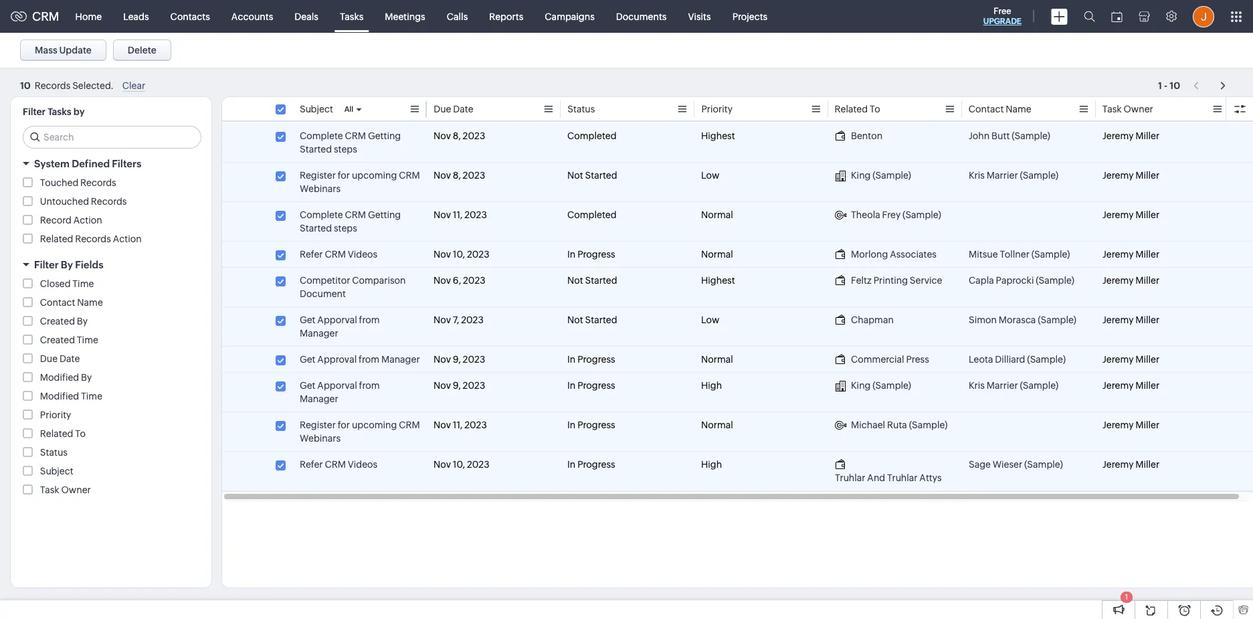 Task type: locate. For each thing, give the bounding box(es) containing it.
2 getting from the top
[[368, 209, 401, 220]]

0 vertical spatial 10,
[[453, 249, 465, 260]]

related to
[[835, 104, 881, 114], [40, 428, 86, 439]]

records down touched records
[[91, 196, 127, 207]]

5 jeremy from the top
[[1103, 275, 1134, 286]]

videos for normal
[[348, 249, 378, 260]]

miller for "kris marrier (sample)" "link" for low
[[1136, 170, 1160, 181]]

1 complete from the top
[[300, 131, 343, 141]]

name down closed time at the top left of page
[[77, 297, 103, 308]]

from for low
[[359, 315, 380, 325]]

0 vertical spatial to
[[870, 104, 881, 114]]

nov
[[434, 131, 451, 141], [434, 170, 451, 181], [434, 209, 451, 220], [434, 249, 451, 260], [434, 275, 451, 286], [434, 315, 451, 325], [434, 354, 451, 365], [434, 380, 451, 391], [434, 420, 451, 430], [434, 459, 451, 470]]

1 vertical spatial get apporval from manager link
[[300, 379, 420, 406]]

complete
[[300, 131, 343, 141], [300, 209, 343, 220]]

2 refer from the top
[[300, 459, 323, 470]]

2 11, from the top
[[453, 420, 463, 430]]

profile element
[[1185, 0, 1223, 32]]

1 horizontal spatial due date
[[434, 104, 473, 114]]

modified down modified by
[[40, 391, 79, 402]]

started
[[300, 144, 332, 155], [585, 170, 617, 181], [300, 223, 332, 234], [585, 275, 617, 286], [585, 315, 617, 325]]

nov for refer crm videos link for normal
[[434, 249, 451, 260]]

2 10, from the top
[[453, 459, 465, 470]]

get apporval from manager down approval
[[300, 380, 380, 404]]

touched
[[40, 177, 78, 188]]

1 10, from the top
[[453, 249, 465, 260]]

11,
[[453, 209, 463, 220], [453, 420, 463, 430]]

theola
[[851, 209, 881, 220]]

1 11, from the top
[[453, 209, 463, 220]]

king down benton link
[[851, 170, 871, 181]]

search element
[[1076, 0, 1104, 33]]

records down defined on the left top of the page
[[80, 177, 116, 188]]

contact name up the 'butt'
[[969, 104, 1032, 114]]

nov 9, 2023 for get apporval from manager
[[434, 380, 485, 391]]

row group containing complete crm getting started steps
[[222, 123, 1253, 491]]

complete crm getting started steps link down all
[[300, 129, 420, 156]]

2 vertical spatial manager
[[300, 394, 338, 404]]

1 horizontal spatial contact
[[969, 104, 1004, 114]]

1 complete crm getting started steps from the top
[[300, 131, 401, 155]]

getting
[[368, 131, 401, 141], [368, 209, 401, 220]]

2 not started from the top
[[568, 275, 617, 286]]

0 vertical spatial refer crm videos link
[[300, 248, 378, 261]]

jeremy miller for the theola frey (sample) link
[[1103, 209, 1160, 220]]

refer
[[300, 249, 323, 260], [300, 459, 323, 470]]

profile image
[[1193, 6, 1215, 27]]

0 vertical spatial get
[[300, 315, 316, 325]]

1 vertical spatial filter
[[34, 259, 59, 270]]

4 in progress from the top
[[568, 420, 615, 430]]

benton
[[851, 131, 883, 141]]

comparison
[[352, 275, 406, 286]]

0 vertical spatial contact name
[[969, 104, 1032, 114]]

2 nov from the top
[[434, 170, 451, 181]]

complete for nov 8, 2023
[[300, 131, 343, 141]]

1 get apporval from manager link from the top
[[300, 313, 420, 340]]

1 completed from the top
[[568, 131, 617, 141]]

2023 for morlong associates link
[[467, 249, 490, 260]]

king (sample) down commercial press link
[[851, 380, 912, 391]]

mitsue
[[969, 249, 998, 260]]

filter for filter by fields
[[34, 259, 59, 270]]

0 vertical spatial action
[[73, 215, 102, 226]]

get apporval from manager up approval
[[300, 315, 380, 339]]

0 vertical spatial complete
[[300, 131, 343, 141]]

1 vertical spatial apporval
[[317, 380, 357, 391]]

1 vertical spatial upcoming
[[352, 420, 397, 430]]

2 marrier from the top
[[987, 380, 1018, 391]]

in for king (sample)
[[568, 380, 576, 391]]

commercial press link
[[835, 353, 929, 366]]

1 kris from the top
[[969, 170, 985, 181]]

complete crm getting started steps down all
[[300, 131, 401, 155]]

0 vertical spatial nov 10, 2023
[[434, 249, 490, 260]]

for for nov 8, 2023
[[338, 170, 350, 181]]

1 vertical spatial king (sample)
[[851, 380, 912, 391]]

filter up closed
[[34, 259, 59, 270]]

2 upcoming from the top
[[352, 420, 397, 430]]

1 high from the top
[[701, 380, 722, 391]]

1 vertical spatial kris
[[969, 380, 985, 391]]

marrier
[[987, 170, 1018, 181], [987, 380, 1018, 391]]

tasks
[[340, 11, 364, 22], [48, 106, 71, 117]]

register for upcoming crm webinars
[[300, 170, 420, 194], [300, 420, 420, 444]]

kris
[[969, 170, 985, 181], [969, 380, 985, 391]]

1 vertical spatial nov 8, 2023
[[434, 170, 485, 181]]

filter down records on the top left of the page
[[23, 106, 46, 117]]

jeremy for the theola frey (sample) link
[[1103, 209, 1134, 220]]

1 vertical spatial time
[[77, 335, 98, 345]]

date
[[453, 104, 473, 114], [60, 353, 80, 364]]

manager for normal
[[381, 354, 420, 365]]

1 vertical spatial refer
[[300, 459, 323, 470]]

2 kris from the top
[[969, 380, 985, 391]]

not started for nov 6, 2023
[[568, 275, 617, 286]]

(sample) right the 'butt'
[[1012, 131, 1051, 141]]

time down modified by
[[81, 391, 102, 402]]

videos
[[348, 249, 378, 260], [348, 459, 378, 470]]

in progress
[[568, 249, 615, 260], [568, 354, 615, 365], [568, 380, 615, 391], [568, 420, 615, 430], [568, 459, 615, 470]]

time for created time
[[77, 335, 98, 345]]

2 complete crm getting started steps link from the top
[[300, 208, 420, 235]]

2023 for chapman link on the right bottom of the page
[[461, 315, 484, 325]]

crm
[[32, 9, 59, 23], [345, 131, 366, 141], [399, 170, 420, 181], [345, 209, 366, 220], [325, 249, 346, 260], [399, 420, 420, 430], [325, 459, 346, 470]]

wieser
[[993, 459, 1023, 470]]

nov for nov 8, 2023 register for upcoming crm webinars link
[[434, 170, 451, 181]]

contact down closed
[[40, 297, 75, 308]]

get left approval
[[300, 354, 316, 365]]

for down approval
[[338, 420, 350, 430]]

get apporval from manager for nov 7, 2023
[[300, 315, 380, 339]]

6 jeremy from the top
[[1103, 315, 1134, 325]]

0 vertical spatial highest
[[701, 131, 735, 141]]

kris marrier (sample)
[[969, 170, 1059, 181], [969, 380, 1059, 391]]

due
[[434, 104, 451, 114], [40, 353, 58, 364]]

1 vertical spatial subject
[[40, 466, 73, 477]]

accounts link
[[221, 0, 284, 32]]

1 9, from the top
[[453, 354, 461, 365]]

6 miller from the top
[[1136, 315, 1160, 325]]

1 - from the top
[[1164, 77, 1168, 88]]

1 webinars from the top
[[300, 183, 341, 194]]

get down get approval from manager
[[300, 380, 316, 391]]

action up related records action
[[73, 215, 102, 226]]

jeremy miller for morlong associates link
[[1103, 249, 1160, 260]]

3 miller from the top
[[1136, 209, 1160, 220]]

2 kris marrier (sample) from the top
[[969, 380, 1059, 391]]

4 jeremy from the top
[[1103, 249, 1134, 260]]

0 vertical spatial kris marrier (sample) link
[[969, 169, 1059, 182]]

steps up competitor
[[334, 223, 357, 234]]

competitor comparison document link
[[300, 274, 420, 300]]

modified up modified time
[[40, 372, 79, 383]]

related to up benton link
[[835, 104, 881, 114]]

progress for king (sample)
[[578, 380, 615, 391]]

1 vertical spatial kris marrier (sample) link
[[969, 379, 1059, 392]]

system defined filters
[[34, 158, 141, 169]]

1 vertical spatial contact name
[[40, 297, 103, 308]]

2 nov 8, 2023 from the top
[[434, 170, 485, 181]]

2 progress from the top
[[578, 354, 615, 365]]

2 register for upcoming crm webinars link from the top
[[300, 418, 420, 445]]

related up benton link
[[835, 104, 868, 114]]

1 vertical spatial 8,
[[453, 170, 461, 181]]

king (sample) up the theola frey (sample) link
[[851, 170, 912, 181]]

10,
[[453, 249, 465, 260], [453, 459, 465, 470]]

0 vertical spatial time
[[73, 278, 94, 289]]

not started for nov 8, 2023
[[568, 170, 617, 181]]

10 jeremy from the top
[[1103, 459, 1134, 470]]

refer for high
[[300, 459, 323, 470]]

jeremy miller for the michael ruta (sample) link
[[1103, 420, 1160, 430]]

visits
[[688, 11, 711, 22]]

2 vertical spatial records
[[75, 234, 111, 244]]

1 vertical spatial for
[[338, 420, 350, 430]]

nov for get approval from manager link on the bottom
[[434, 354, 451, 365]]

1 upcoming from the top
[[352, 170, 397, 181]]

sage
[[969, 459, 991, 470]]

0 vertical spatial register
[[300, 170, 336, 181]]

(sample) down commercial press
[[873, 380, 912, 391]]

complete crm getting started steps up competitor
[[300, 209, 401, 234]]

0 vertical spatial related
[[835, 104, 868, 114]]

nov for "competitor comparison document" link
[[434, 275, 451, 286]]

in progress for truhlar
[[568, 459, 615, 470]]

register for nov 8, 2023
[[300, 170, 336, 181]]

completed for nov 8, 2023
[[568, 131, 617, 141]]

2 nov 9, 2023 from the top
[[434, 380, 485, 391]]

1 complete crm getting started steps link from the top
[[300, 129, 420, 156]]

10 miller from the top
[[1136, 459, 1160, 470]]

1 8, from the top
[[453, 131, 461, 141]]

kris marrier (sample) link down john butt (sample) link
[[969, 169, 1059, 182]]

get apporval from manager link for nov 7, 2023
[[300, 313, 420, 340]]

0 vertical spatial steps
[[334, 144, 357, 155]]

truhlar right and on the bottom of the page
[[887, 472, 918, 483]]

3 jeremy from the top
[[1103, 209, 1134, 220]]

related down modified time
[[40, 428, 73, 439]]

marrier down 'dilliard'
[[987, 380, 1018, 391]]

2 completed from the top
[[568, 209, 617, 220]]

0 vertical spatial by
[[61, 259, 73, 270]]

6,
[[453, 275, 461, 286]]

records up fields
[[75, 234, 111, 244]]

manager up approval
[[300, 328, 338, 339]]

normal for commercial press
[[701, 354, 733, 365]]

highest
[[701, 131, 735, 141], [701, 275, 735, 286]]

3 nov from the top
[[434, 209, 451, 220]]

modified for modified time
[[40, 391, 79, 402]]

from
[[359, 315, 380, 325], [359, 354, 380, 365], [359, 380, 380, 391]]

1 vertical spatial tasks
[[48, 106, 71, 117]]

5 miller from the top
[[1136, 275, 1160, 286]]

modified
[[40, 372, 79, 383], [40, 391, 79, 402]]

7 miller from the top
[[1136, 354, 1160, 365]]

5 nov from the top
[[434, 275, 451, 286]]

complete crm getting started steps for nov 11, 2023
[[300, 209, 401, 234]]

2023 for benton link
[[463, 131, 485, 141]]

10, for normal
[[453, 249, 465, 260]]

0 vertical spatial king (sample)
[[851, 170, 912, 181]]

get approval from manager
[[300, 354, 420, 365]]

1 vertical spatial low
[[701, 315, 720, 325]]

Search text field
[[23, 126, 201, 148]]

5 in progress from the top
[[568, 459, 615, 470]]

2 king (sample) link from the top
[[835, 379, 912, 392]]

9 nov from the top
[[434, 420, 451, 430]]

marrier down the 'butt'
[[987, 170, 1018, 181]]

nov for high's refer crm videos link
[[434, 459, 451, 470]]

contact up john
[[969, 104, 1004, 114]]

1 vertical spatial get
[[300, 354, 316, 365]]

1 vertical spatial get apporval from manager
[[300, 380, 380, 404]]

0 vertical spatial 9,
[[453, 354, 461, 365]]

(sample) right 'dilliard'
[[1028, 354, 1066, 365]]

1 normal from the top
[[701, 209, 733, 220]]

1 horizontal spatial priority
[[701, 104, 733, 114]]

0 vertical spatial get apporval from manager link
[[300, 313, 420, 340]]

0 vertical spatial kris
[[969, 170, 985, 181]]

time
[[73, 278, 94, 289], [77, 335, 98, 345], [81, 391, 102, 402]]

11, for register for upcoming crm webinars
[[453, 420, 463, 430]]

kris marrier (sample) for low
[[969, 170, 1059, 181]]

in
[[568, 249, 576, 260], [568, 354, 576, 365], [568, 380, 576, 391], [568, 420, 576, 430], [568, 459, 576, 470]]

kris marrier (sample) for high
[[969, 380, 1059, 391]]

register for upcoming crm webinars for nov 8, 2023
[[300, 170, 420, 194]]

all
[[344, 105, 354, 113]]

1 vertical spatial not started
[[568, 275, 617, 286]]

time down fields
[[73, 278, 94, 289]]

0 vertical spatial related to
[[835, 104, 881, 114]]

2 refer crm videos link from the top
[[300, 458, 378, 471]]

contact name down closed time at the top left of page
[[40, 297, 103, 308]]

2 miller from the top
[[1136, 170, 1160, 181]]

by up modified time
[[81, 372, 92, 383]]

nov for nov 8, 2023's complete crm getting started steps link
[[434, 131, 451, 141]]

1 for from the top
[[338, 170, 350, 181]]

1 getting from the top
[[368, 131, 401, 141]]

4 progress from the top
[[578, 420, 615, 430]]

1 horizontal spatial action
[[113, 234, 142, 244]]

0 vertical spatial not started
[[568, 170, 617, 181]]

to down modified time
[[75, 428, 86, 439]]

1 nov 9, 2023 from the top
[[434, 354, 485, 365]]

2 register for upcoming crm webinars from the top
[[300, 420, 420, 444]]

1 vertical spatial 11,
[[453, 420, 463, 430]]

(sample)
[[1012, 131, 1051, 141], [873, 170, 912, 181], [1020, 170, 1059, 181], [903, 209, 942, 220], [1032, 249, 1070, 260], [1036, 275, 1075, 286], [1038, 315, 1077, 325], [1028, 354, 1066, 365], [873, 380, 912, 391], [1020, 380, 1059, 391], [909, 420, 948, 430], [1025, 459, 1063, 470]]

row group
[[222, 123, 1253, 491]]

1 horizontal spatial tasks
[[340, 11, 364, 22]]

progress for truhlar and truhlar attys
[[578, 459, 615, 470]]

5 progress from the top
[[578, 459, 615, 470]]

4 normal from the top
[[701, 420, 733, 430]]

documents link
[[606, 0, 678, 32]]

contacts link
[[160, 0, 221, 32]]

1 kris marrier (sample) link from the top
[[969, 169, 1059, 182]]

1 vertical spatial 9,
[[453, 380, 461, 391]]

10 jeremy miller from the top
[[1103, 459, 1160, 470]]

butt
[[992, 131, 1010, 141]]

feltz printing service link
[[835, 274, 943, 287]]

crm link
[[11, 9, 59, 23]]

1 created from the top
[[40, 316, 75, 327]]

by for filter
[[61, 259, 73, 270]]

2 9, from the top
[[453, 380, 461, 391]]

0 vertical spatial getting
[[368, 131, 401, 141]]

by inside 'dropdown button'
[[61, 259, 73, 270]]

not started for nov 7, 2023
[[568, 315, 617, 325]]

1 vertical spatial register for upcoming crm webinars link
[[300, 418, 420, 445]]

kris marrier (sample) link for low
[[969, 169, 1059, 182]]

to up benton
[[870, 104, 881, 114]]

kris marrier (sample) link down 'dilliard'
[[969, 379, 1059, 392]]

refer for normal
[[300, 249, 323, 260]]

6 nov from the top
[[434, 315, 451, 325]]

filter by fields
[[34, 259, 103, 270]]

related down record
[[40, 234, 73, 244]]

from right approval
[[359, 354, 380, 365]]

name up john butt (sample) link
[[1006, 104, 1032, 114]]

1 king from the top
[[851, 170, 871, 181]]

5 jeremy miller from the top
[[1103, 275, 1160, 286]]

truhlar left and on the bottom of the page
[[835, 472, 866, 483]]

touched records
[[40, 177, 116, 188]]

nov 11, 2023
[[434, 209, 487, 220], [434, 420, 487, 430]]

0 horizontal spatial to
[[75, 428, 86, 439]]

0 vertical spatial low
[[701, 170, 720, 181]]

manager for low
[[300, 328, 338, 339]]

created for created time
[[40, 335, 75, 345]]

0 vertical spatial nov 11, 2023
[[434, 209, 487, 220]]

progress for morlong associates
[[578, 249, 615, 260]]

0 vertical spatial videos
[[348, 249, 378, 260]]

2 modified from the top
[[40, 391, 79, 402]]

1 in from the top
[[568, 249, 576, 260]]

manager down approval
[[300, 394, 338, 404]]

2 vertical spatial from
[[359, 380, 380, 391]]

by up created time
[[77, 316, 88, 327]]

complete crm getting started steps link for nov 8, 2023
[[300, 129, 420, 156]]

1 vertical spatial nov 9, 2023
[[434, 380, 485, 391]]

(sample) right 'ruta'
[[909, 420, 948, 430]]

miller for john butt (sample) link
[[1136, 131, 1160, 141]]

4 jeremy miller from the top
[[1103, 249, 1160, 260]]

for down all
[[338, 170, 350, 181]]

0 vertical spatial refer
[[300, 249, 323, 260]]

2 king from the top
[[851, 380, 871, 391]]

1 vertical spatial marrier
[[987, 380, 1018, 391]]

by up closed time at the top left of page
[[61, 259, 73, 270]]

2 low from the top
[[701, 315, 720, 325]]

0 horizontal spatial related to
[[40, 428, 86, 439]]

refer crm videos link for normal
[[300, 248, 378, 261]]

king
[[851, 170, 871, 181], [851, 380, 871, 391]]

nov 8, 2023 for complete crm getting started steps
[[434, 131, 485, 141]]

filter by fields button
[[11, 253, 211, 276]]

2 steps from the top
[[334, 223, 357, 234]]

upcoming for nov 11, 2023
[[352, 420, 397, 430]]

kris marrier (sample) down 'dilliard'
[[969, 380, 1059, 391]]

search image
[[1084, 11, 1096, 22]]

2 normal from the top
[[701, 249, 733, 260]]

1 horizontal spatial contact name
[[969, 104, 1032, 114]]

1 horizontal spatial due
[[434, 104, 451, 114]]

0 vertical spatial refer crm videos
[[300, 249, 378, 260]]

not for nov 6, 2023
[[568, 275, 583, 286]]

calls link
[[436, 0, 479, 32]]

get apporval from manager link down get approval from manager link on the bottom
[[300, 379, 420, 406]]

miller for sage wieser (sample) link
[[1136, 459, 1160, 470]]

miller for simon morasca (sample) link
[[1136, 315, 1160, 325]]

0 vertical spatial register for upcoming crm webinars
[[300, 170, 420, 194]]

apporval down approval
[[317, 380, 357, 391]]

0 vertical spatial modified
[[40, 372, 79, 383]]

tasks left by
[[48, 106, 71, 117]]

refer crm videos link
[[300, 248, 378, 261], [300, 458, 378, 471]]

refer crm videos
[[300, 249, 378, 260], [300, 459, 378, 470]]

4 miller from the top
[[1136, 249, 1160, 260]]

0 vertical spatial 11,
[[453, 209, 463, 220]]

1 miller from the top
[[1136, 131, 1160, 141]]

projects
[[733, 11, 768, 22]]

kris down leota
[[969, 380, 985, 391]]

1 vertical spatial manager
[[381, 354, 420, 365]]

normal
[[701, 209, 733, 220], [701, 249, 733, 260], [701, 354, 733, 365], [701, 420, 733, 430]]

1 king (sample) link from the top
[[835, 169, 912, 182]]

tasks right deals link
[[340, 11, 364, 22]]

nov 10, 2023
[[434, 249, 490, 260], [434, 459, 490, 470]]

0 vertical spatial owner
[[1124, 104, 1154, 114]]

get approval from manager link
[[300, 353, 420, 366]]

3 in progress from the top
[[568, 380, 615, 391]]

records
[[35, 80, 70, 91]]

2 from from the top
[[359, 354, 380, 365]]

approval
[[317, 354, 357, 365]]

1 jeremy miller from the top
[[1103, 131, 1160, 141]]

not for nov 7, 2023
[[568, 315, 583, 325]]

created up created time
[[40, 316, 75, 327]]

manager right approval
[[381, 354, 420, 365]]

miller for high's "kris marrier (sample)" "link"
[[1136, 380, 1160, 391]]

0 vertical spatial filter
[[23, 106, 46, 117]]

webinars for nov 11, 2023
[[300, 433, 341, 444]]

from down "competitor comparison document" link
[[359, 315, 380, 325]]

action
[[73, 215, 102, 226], [113, 234, 142, 244]]

0 horizontal spatial status
[[40, 447, 68, 458]]

2 webinars from the top
[[300, 433, 341, 444]]

8, for register for upcoming crm webinars
[[453, 170, 461, 181]]

1 get from the top
[[300, 315, 316, 325]]

complete for nov 11, 2023
[[300, 209, 343, 220]]

0 vertical spatial status
[[568, 104, 595, 114]]

in progress for commercial
[[568, 354, 615, 365]]

created by
[[40, 316, 88, 327]]

3 normal from the top
[[701, 354, 733, 365]]

2 8, from the top
[[453, 170, 461, 181]]

1 vertical spatial webinars
[[300, 433, 341, 444]]

king (sample)
[[851, 170, 912, 181], [851, 380, 912, 391]]

closed
[[40, 278, 71, 289]]

get apporval from manager link for nov 9, 2023
[[300, 379, 420, 406]]

3 progress from the top
[[578, 380, 615, 391]]

created time
[[40, 335, 98, 345]]

created
[[40, 316, 75, 327], [40, 335, 75, 345]]

0 vertical spatial not
[[568, 170, 583, 181]]

from down get approval from manager link on the bottom
[[359, 380, 380, 391]]

created down created by
[[40, 335, 75, 345]]

name
[[1006, 104, 1032, 114], [77, 297, 103, 308]]

progress
[[578, 249, 615, 260], [578, 354, 615, 365], [578, 380, 615, 391], [578, 420, 615, 430], [578, 459, 615, 470]]

(sample) down john butt (sample)
[[1020, 170, 1059, 181]]

king (sample) link down benton
[[835, 169, 912, 182]]

7 jeremy from the top
[[1103, 354, 1134, 365]]

0 vertical spatial marrier
[[987, 170, 1018, 181]]

king (sample) link down commercial
[[835, 379, 912, 392]]

1 vertical spatial register
[[300, 420, 336, 430]]

free upgrade
[[984, 6, 1022, 26]]

from inside get approval from manager link
[[359, 354, 380, 365]]

2 kris marrier (sample) link from the top
[[969, 379, 1059, 392]]

create
[[1065, 45, 1094, 56]]

michael
[[851, 420, 886, 430]]

2 videos from the top
[[348, 459, 378, 470]]

from for normal
[[359, 354, 380, 365]]

10
[[1170, 77, 1181, 88], [1170, 80, 1181, 91], [20, 80, 31, 91]]

(sample) right frey
[[903, 209, 942, 220]]

king down commercial
[[851, 380, 871, 391]]

2 vertical spatial not
[[568, 315, 583, 325]]

1 vertical spatial modified
[[40, 391, 79, 402]]

related to down modified time
[[40, 428, 86, 439]]

0 vertical spatial nov 9, 2023
[[434, 354, 485, 365]]

2023 for commercial press link
[[463, 354, 485, 365]]

low for chapman
[[701, 315, 720, 325]]

(sample) right morasca
[[1038, 315, 1077, 325]]

0 vertical spatial completed
[[568, 131, 617, 141]]

time down created by
[[77, 335, 98, 345]]

1 vertical spatial refer crm videos link
[[300, 458, 378, 471]]

1 jeremy from the top
[[1103, 131, 1134, 141]]

reports link
[[479, 0, 534, 32]]

1 horizontal spatial truhlar
[[887, 472, 918, 483]]

1 not started from the top
[[568, 170, 617, 181]]

marrier for high
[[987, 380, 1018, 391]]

0 horizontal spatial subject
[[40, 466, 73, 477]]

0 horizontal spatial task owner
[[40, 485, 91, 495]]

kris marrier (sample) down john butt (sample) link
[[969, 170, 1059, 181]]

2023 for feltz printing service link
[[463, 275, 486, 286]]

action up filter by fields 'dropdown button'
[[113, 234, 142, 244]]

2 for from the top
[[338, 420, 350, 430]]

by for created
[[77, 316, 88, 327]]

0 vertical spatial apporval
[[317, 315, 357, 325]]

kris down john
[[969, 170, 985, 181]]

0 vertical spatial task
[[1096, 45, 1115, 56]]

0 vertical spatial records
[[80, 177, 116, 188]]

6 jeremy miller from the top
[[1103, 315, 1160, 325]]

1 steps from the top
[[334, 144, 357, 155]]

filter inside 'dropdown button'
[[34, 259, 59, 270]]

2 get apporval from manager link from the top
[[300, 379, 420, 406]]

leota dilliard (sample)
[[969, 354, 1066, 365]]

3 from from the top
[[359, 380, 380, 391]]

2 complete crm getting started steps from the top
[[300, 209, 401, 234]]

modified time
[[40, 391, 102, 402]]

webinars
[[300, 183, 341, 194], [300, 433, 341, 444]]

get down document
[[300, 315, 316, 325]]

get for high
[[300, 380, 316, 391]]

2 king (sample) from the top
[[851, 380, 912, 391]]

nov 11, 2023 for register for upcoming crm webinars
[[434, 420, 487, 430]]

priority
[[701, 104, 733, 114], [40, 410, 71, 420]]

jeremy for chapman link on the right bottom of the page
[[1103, 315, 1134, 325]]

apporval down document
[[317, 315, 357, 325]]

get apporval from manager link up get approval from manager
[[300, 313, 420, 340]]

1 vertical spatial king (sample) link
[[835, 379, 912, 392]]

1 highest from the top
[[701, 131, 735, 141]]

0 vertical spatial kris marrier (sample)
[[969, 170, 1059, 181]]

0 vertical spatial king
[[851, 170, 871, 181]]

steps down all
[[334, 144, 357, 155]]

records for touched
[[80, 177, 116, 188]]

0 vertical spatial get apporval from manager
[[300, 315, 380, 339]]

get apporval from manager for nov 9, 2023
[[300, 380, 380, 404]]

1 nov 10, 2023 from the top
[[434, 249, 490, 260]]

complete crm getting started steps link up comparison at the top
[[300, 208, 420, 235]]



Task type: describe. For each thing, give the bounding box(es) containing it.
commercial
[[851, 354, 905, 365]]

related records action
[[40, 234, 142, 244]]

commercial press
[[851, 354, 929, 365]]

1 vertical spatial date
[[60, 353, 80, 364]]

service
[[910, 275, 943, 286]]

nov 10, 2023 for normal
[[434, 249, 490, 260]]

jeremy for 'truhlar and truhlar attys' "link"
[[1103, 459, 1134, 470]]

michael ruta (sample)
[[851, 420, 948, 430]]

(sample) right tollner
[[1032, 249, 1070, 260]]

1 vertical spatial status
[[40, 447, 68, 458]]

2 jeremy miller from the top
[[1103, 170, 1160, 181]]

truhlar and truhlar attys link
[[835, 458, 956, 485]]

created for created by
[[40, 316, 75, 327]]

contacts
[[170, 11, 210, 22]]

leota
[[969, 354, 993, 365]]

campaigns link
[[534, 0, 606, 32]]

nov for nov 9, 2023's the get apporval from manager link
[[434, 380, 451, 391]]

2023 for the michael ruta (sample) link
[[465, 420, 487, 430]]

in for morlong associates
[[568, 249, 576, 260]]

(sample) right wieser
[[1025, 459, 1063, 470]]

0 horizontal spatial due
[[40, 353, 58, 364]]

2 truhlar from the left
[[887, 472, 918, 483]]

untouched
[[40, 196, 89, 207]]

in progress for morlong
[[568, 249, 615, 260]]

records for untouched
[[91, 196, 127, 207]]

morlong associates
[[851, 249, 937, 260]]

10 records selected.
[[20, 80, 114, 91]]

feltz printing service
[[851, 275, 943, 286]]

create task button
[[1051, 39, 1128, 62]]

2 vertical spatial related
[[40, 428, 73, 439]]

1 horizontal spatial status
[[568, 104, 595, 114]]

king (sample) for high
[[851, 380, 912, 391]]

normal for michael ruta (sample)
[[701, 420, 733, 430]]

leota dilliard (sample) link
[[969, 353, 1066, 366]]

create menu element
[[1043, 0, 1076, 32]]

2 - from the top
[[1164, 80, 1168, 91]]

tollner
[[1000, 249, 1030, 260]]

calls
[[447, 11, 468, 22]]

progress for commercial press
[[578, 354, 615, 365]]

2 1 - 10 from the top
[[1158, 80, 1181, 91]]

delete
[[128, 45, 156, 56]]

0 horizontal spatial action
[[73, 215, 102, 226]]

0 vertical spatial due
[[434, 104, 451, 114]]

2023 for the theola frey (sample) link
[[465, 209, 487, 220]]

0 horizontal spatial tasks
[[48, 106, 71, 117]]

projects link
[[722, 0, 778, 32]]

from for high
[[359, 380, 380, 391]]

jeremy miller for chapman link on the right bottom of the page
[[1103, 315, 1160, 325]]

nov 7, 2023
[[434, 315, 484, 325]]

1 horizontal spatial subject
[[300, 104, 333, 114]]

competitor comparison document
[[300, 275, 406, 299]]

home link
[[65, 0, 113, 32]]

create menu image
[[1051, 8, 1068, 24]]

(sample) down leota dilliard (sample) link
[[1020, 380, 1059, 391]]

8, for complete crm getting started steps
[[453, 131, 461, 141]]

task inside button
[[1096, 45, 1115, 56]]

nov 11, 2023 for complete crm getting started steps
[[434, 209, 487, 220]]

press
[[906, 354, 929, 365]]

free
[[994, 6, 1012, 16]]

jeremy for benton link
[[1103, 131, 1134, 141]]

sage wieser (sample) link
[[969, 458, 1063, 471]]

register for upcoming crm webinars for nov 11, 2023
[[300, 420, 420, 444]]

upcoming for nov 8, 2023
[[352, 170, 397, 181]]

and
[[868, 472, 886, 483]]

mass
[[35, 45, 57, 56]]

reports
[[489, 11, 524, 22]]

in for commercial press
[[568, 354, 576, 365]]

accounts
[[231, 11, 273, 22]]

normal for morlong associates
[[701, 249, 733, 260]]

system
[[34, 158, 70, 169]]

get for low
[[300, 315, 316, 325]]

in progress for michael
[[568, 420, 615, 430]]

john butt (sample) link
[[969, 129, 1051, 143]]

1 vertical spatial task owner
[[40, 485, 91, 495]]

create task
[[1065, 45, 1115, 56]]

1 vertical spatial related to
[[40, 428, 86, 439]]

1 vertical spatial due date
[[40, 353, 80, 364]]

closed time
[[40, 278, 94, 289]]

7,
[[453, 315, 459, 325]]

1 vertical spatial owner
[[61, 485, 91, 495]]

nov 9, 2023 for get approval from manager
[[434, 354, 485, 365]]

0 horizontal spatial contact
[[40, 297, 75, 308]]

time for closed time
[[73, 278, 94, 289]]

miller for mitsue tollner (sample) link
[[1136, 249, 1160, 260]]

1 vertical spatial name
[[77, 297, 103, 308]]

theola frey (sample) link
[[835, 208, 942, 222]]

king for low
[[851, 170, 871, 181]]

for for nov 11, 2023
[[338, 420, 350, 430]]

associates
[[890, 249, 937, 260]]

complete crm getting started steps link for nov 11, 2023
[[300, 208, 420, 235]]

morlong
[[851, 249, 888, 260]]

tasks link
[[329, 0, 374, 32]]

clear
[[122, 80, 145, 91]]

modified by
[[40, 372, 92, 383]]

high for king (sample)
[[701, 380, 722, 391]]

kris marrier (sample) link for high
[[969, 379, 1059, 392]]

king (sample) for low
[[851, 170, 912, 181]]

sage wieser (sample)
[[969, 459, 1063, 470]]

started for comparison
[[585, 275, 617, 286]]

completed for nov 11, 2023
[[568, 209, 617, 220]]

0 vertical spatial priority
[[701, 104, 733, 114]]

apporval for nov 9, 2023
[[317, 380, 357, 391]]

2 jeremy from the top
[[1103, 170, 1134, 181]]

webinars for nov 8, 2023
[[300, 183, 341, 194]]

records for related
[[75, 234, 111, 244]]

feltz
[[851, 275, 872, 286]]

manager for high
[[300, 394, 338, 404]]

leads
[[123, 11, 149, 22]]

modified for modified by
[[40, 372, 79, 383]]

2 vertical spatial task
[[40, 485, 59, 495]]

chapman
[[851, 315, 894, 325]]

started for apporval
[[585, 315, 617, 325]]

1 vertical spatial task
[[1103, 104, 1122, 114]]

capla paprocki (sample)
[[969, 275, 1075, 286]]

get for normal
[[300, 354, 316, 365]]

register for upcoming crm webinars link for nov 8, 2023
[[300, 169, 420, 195]]

videos for high
[[348, 459, 378, 470]]

home
[[75, 11, 102, 22]]

getting for nov 8, 2023
[[368, 131, 401, 141]]

competitor
[[300, 275, 350, 286]]

9, for get apporval from manager
[[453, 380, 461, 391]]

8 jeremy from the top
[[1103, 380, 1134, 391]]

in for truhlar and truhlar attys
[[568, 459, 576, 470]]

0 horizontal spatial priority
[[40, 410, 71, 420]]

filter for filter tasks by
[[23, 106, 46, 117]]

1 vertical spatial related
[[40, 234, 73, 244]]

meetings link
[[374, 0, 436, 32]]

8 jeremy miller from the top
[[1103, 380, 1160, 391]]

high for truhlar and truhlar attys
[[701, 459, 722, 470]]

update
[[59, 45, 92, 56]]

document
[[300, 288, 346, 299]]

capla paprocki (sample) link
[[969, 274, 1075, 287]]

nov for nov 11, 2023 register for upcoming crm webinars link
[[434, 420, 451, 430]]

1 horizontal spatial related to
[[835, 104, 881, 114]]

attys
[[920, 472, 942, 483]]

michael ruta (sample) link
[[835, 418, 948, 432]]

frey
[[882, 209, 901, 220]]

filter tasks by
[[23, 106, 85, 117]]

simon
[[969, 315, 997, 325]]

highest for not started
[[701, 275, 735, 286]]

in progress for king
[[568, 380, 615, 391]]

nov 6, 2023
[[434, 275, 486, 286]]

record
[[40, 215, 71, 226]]

nov for nov 11, 2023 complete crm getting started steps link
[[434, 209, 451, 220]]

time for modified time
[[81, 391, 102, 402]]

jeremy for morlong associates link
[[1103, 249, 1134, 260]]

0 vertical spatial contact
[[969, 104, 1004, 114]]

benton link
[[835, 129, 883, 143]]

ruta
[[887, 420, 907, 430]]

steps for nov 8, 2023
[[334, 144, 357, 155]]

truhlar and truhlar attys
[[835, 472, 942, 483]]

1 vertical spatial action
[[113, 234, 142, 244]]

in for michael ruta (sample)
[[568, 420, 576, 430]]

10, for high
[[453, 459, 465, 470]]

jeremy for commercial press link
[[1103, 354, 1134, 365]]

upgrade
[[984, 17, 1022, 26]]

1 truhlar from the left
[[835, 472, 866, 483]]

record action
[[40, 215, 102, 226]]

campaigns
[[545, 11, 595, 22]]

capla
[[969, 275, 994, 286]]

jeremy miller for commercial press link
[[1103, 354, 1160, 365]]

calendar image
[[1112, 11, 1123, 22]]

dilliard
[[995, 354, 1026, 365]]

meetings
[[385, 11, 425, 22]]

register for nov 11, 2023
[[300, 420, 336, 430]]

jeremy miller for feltz printing service link
[[1103, 275, 1160, 286]]

getting for nov 11, 2023
[[368, 209, 401, 220]]

by
[[73, 106, 85, 117]]

9 miller from the top
[[1136, 420, 1160, 430]]

defined
[[72, 158, 110, 169]]

chapman link
[[835, 313, 894, 327]]

fields
[[75, 259, 103, 270]]

1 vertical spatial to
[[75, 428, 86, 439]]

0 vertical spatial task owner
[[1103, 104, 1154, 114]]

nov 10, 2023 for high
[[434, 459, 490, 470]]

steps for nov 11, 2023
[[334, 223, 357, 234]]

1 horizontal spatial date
[[453, 104, 473, 114]]

king for high
[[851, 380, 871, 391]]

(sample) right paprocki
[[1036, 275, 1075, 286]]

low for king (sample)
[[701, 170, 720, 181]]

1 1 - 10 from the top
[[1158, 77, 1181, 88]]

mitsue tollner (sample)
[[969, 249, 1070, 260]]

simon morasca (sample) link
[[969, 313, 1077, 327]]

(sample) up frey
[[873, 170, 912, 181]]

jeremy for the michael ruta (sample) link
[[1103, 420, 1134, 430]]

0 vertical spatial name
[[1006, 104, 1032, 114]]



Task type: vqa. For each thing, say whether or not it's contained in the screenshot.
the bottommost Management
no



